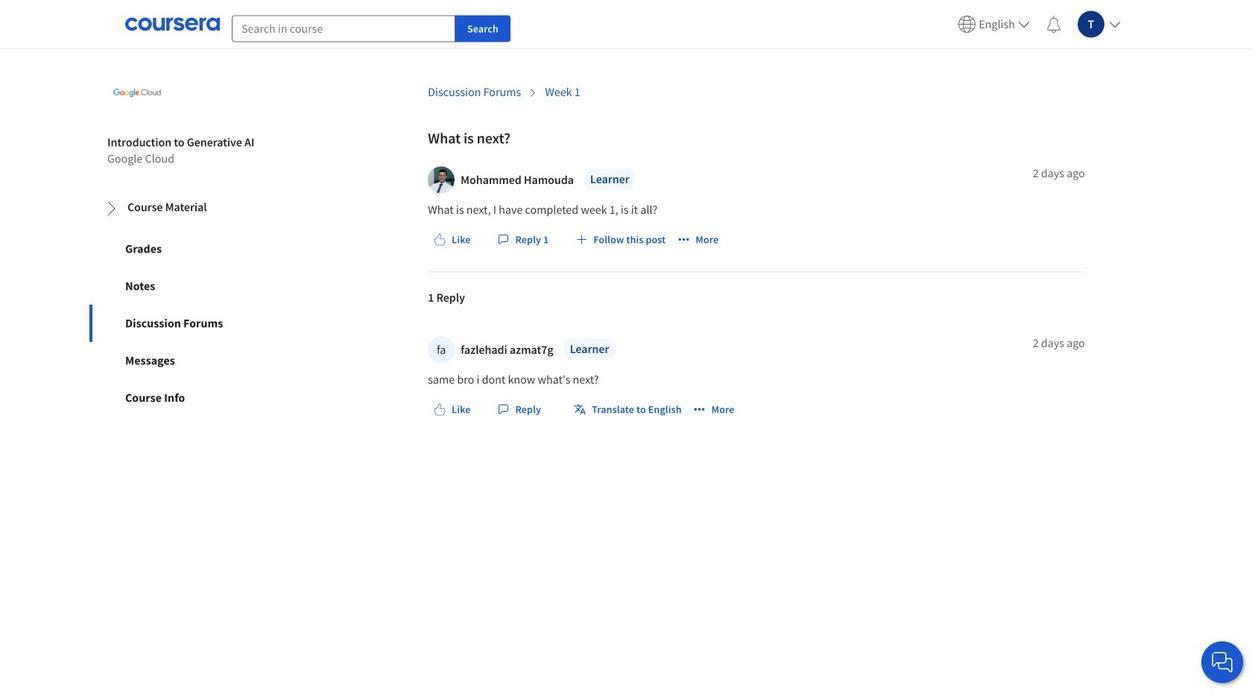 Task type: vqa. For each thing, say whether or not it's contained in the screenshot.
qualification
no



Task type: describe. For each thing, give the bounding box(es) containing it.
learner element inside the replies element
[[564, 339, 615, 359]]

google cloud image
[[107, 63, 167, 123]]

replies element
[[428, 272, 1085, 454]]

coursera image
[[125, 12, 220, 36]]

forum thread element
[[428, 110, 1085, 454]]



Task type: locate. For each thing, give the bounding box(es) containing it.
0 vertical spatial learner element
[[584, 169, 636, 190]]

learner element
[[584, 169, 636, 190], [564, 339, 615, 359]]

help center image
[[1214, 654, 1231, 672]]

mohammed hamouda avatar image
[[428, 166, 455, 193]]

Search in course text field
[[232, 15, 455, 42]]

1 vertical spatial learner element
[[564, 339, 615, 359]]



